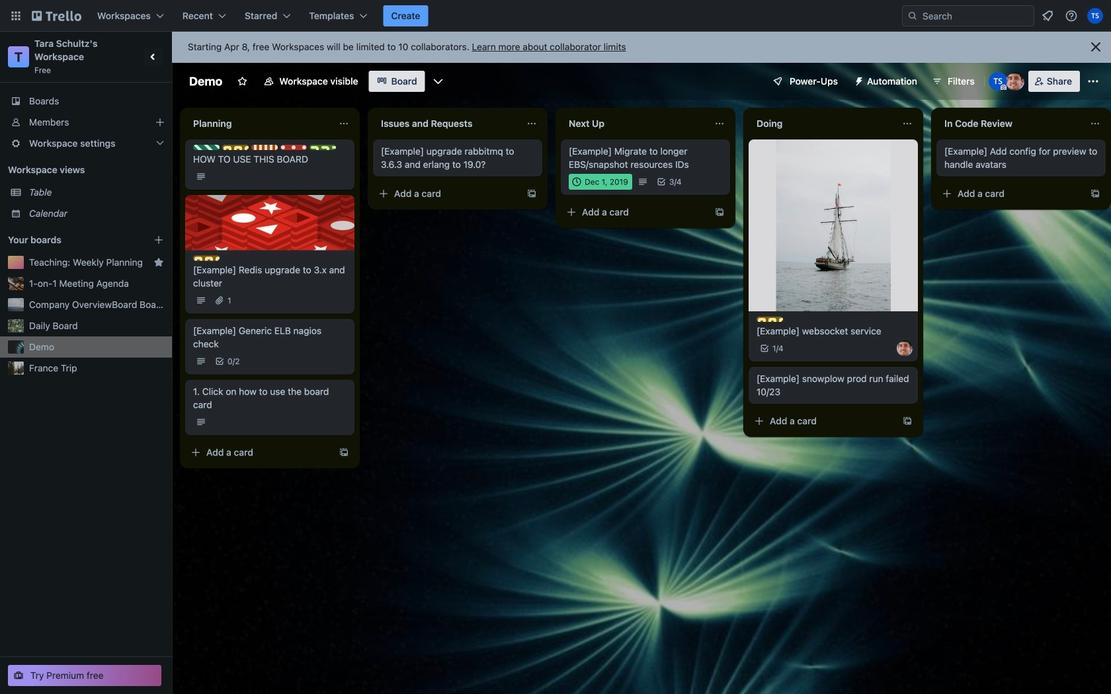 Task type: locate. For each thing, give the bounding box(es) containing it.
1 vertical spatial color: yellow, title: "ready to merge" element
[[193, 256, 220, 261]]

back to home image
[[32, 5, 81, 26]]

0 horizontal spatial create from template… image
[[339, 448, 349, 458]]

2 horizontal spatial create from template… image
[[1091, 189, 1101, 199]]

0 vertical spatial create from template… image
[[527, 189, 537, 199]]

0 vertical spatial color: yellow, title: "ready to merge" element
[[222, 145, 249, 150]]

1 vertical spatial create from template… image
[[339, 448, 349, 458]]

None text field
[[373, 113, 522, 134], [561, 113, 710, 134], [749, 113, 897, 134], [373, 113, 522, 134], [561, 113, 710, 134], [749, 113, 897, 134]]

color: yellow, title: "ready to merge" element
[[222, 145, 249, 150], [193, 256, 220, 261], [757, 317, 784, 322]]

Search field
[[903, 5, 1035, 26]]

primary element
[[0, 0, 1112, 32]]

color: red, title: "unshippable!" element
[[281, 145, 307, 150]]

0 vertical spatial create from template… image
[[1091, 189, 1101, 199]]

add board image
[[154, 235, 164, 246]]

open information menu image
[[1066, 9, 1079, 23]]

0 notifications image
[[1040, 8, 1056, 24]]

create from template… image
[[527, 189, 537, 199], [339, 448, 349, 458]]

0 horizontal spatial create from template… image
[[715, 207, 725, 218]]

None checkbox
[[569, 174, 633, 190]]

None text field
[[185, 113, 334, 134], [937, 113, 1085, 134], [185, 113, 334, 134], [937, 113, 1085, 134]]

create from template… image
[[1091, 189, 1101, 199], [715, 207, 725, 218], [903, 416, 913, 427]]

your boards with 6 items element
[[8, 232, 134, 248]]

2 horizontal spatial color: yellow, title: "ready to merge" element
[[757, 317, 784, 322]]

1 vertical spatial create from template… image
[[715, 207, 725, 218]]

james peterson (jamespeterson93) image
[[897, 341, 913, 357]]

this member is an admin of this board. image
[[1001, 85, 1007, 91]]

1 horizontal spatial color: yellow, title: "ready to merge" element
[[222, 145, 249, 150]]

2 vertical spatial create from template… image
[[903, 416, 913, 427]]



Task type: describe. For each thing, give the bounding box(es) containing it.
tara schultz (taraschultz7) image
[[989, 72, 1008, 91]]

workspace navigation collapse icon image
[[144, 48, 163, 66]]

1 horizontal spatial create from template… image
[[903, 416, 913, 427]]

color: green, title: "verified in staging" element
[[193, 145, 220, 150]]

search image
[[908, 11, 919, 21]]

Board name text field
[[183, 71, 229, 92]]

2 vertical spatial color: yellow, title: "ready to merge" element
[[757, 317, 784, 322]]

star or unstar board image
[[237, 76, 248, 87]]

0 horizontal spatial color: yellow, title: "ready to merge" element
[[193, 256, 220, 261]]

show menu image
[[1087, 75, 1101, 88]]

1 horizontal spatial create from template… image
[[527, 189, 537, 199]]

starred icon image
[[154, 257, 164, 268]]

customize views image
[[432, 75, 445, 88]]

james peterson (jamespeterson93) image
[[1007, 72, 1025, 91]]

sm image
[[849, 71, 868, 89]]

color: lime, title: "secrets" element
[[310, 145, 336, 150]]

tara schultz (taraschultz7) image
[[1088, 8, 1104, 24]]

color: orange, title: "manual deploy steps" element
[[252, 145, 278, 150]]



Task type: vqa. For each thing, say whether or not it's contained in the screenshot.
Open Information Menu Image
yes



